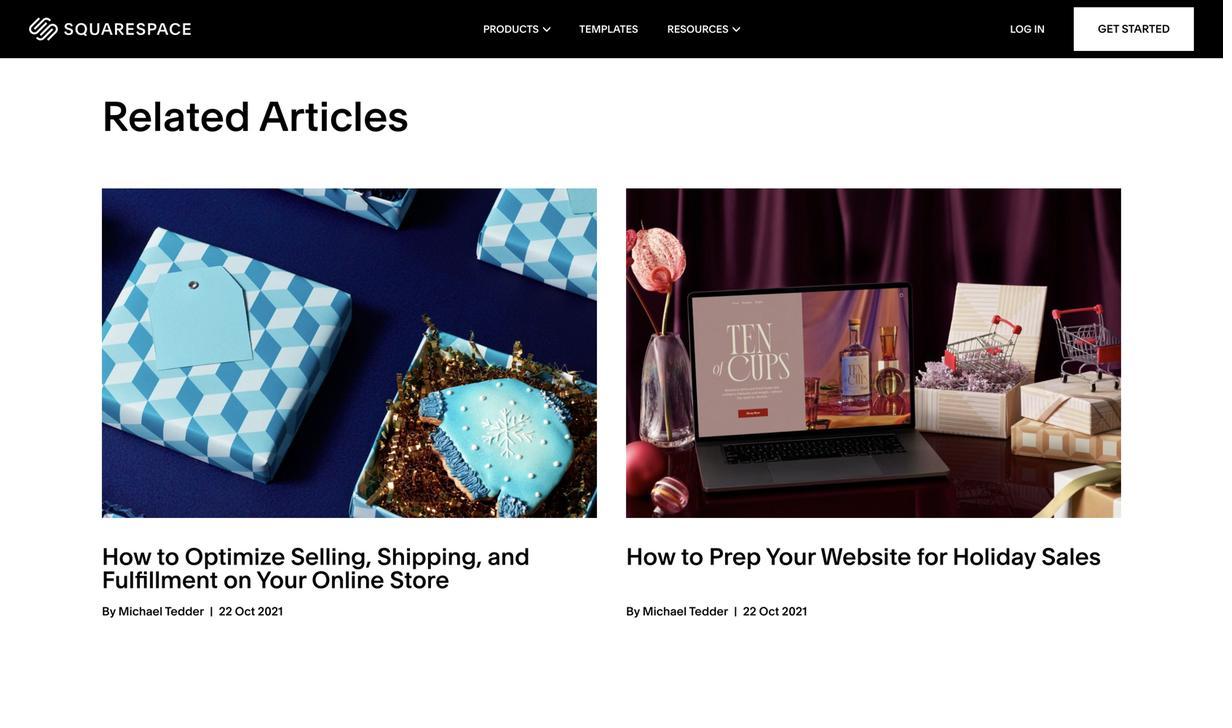 Task type: describe. For each thing, give the bounding box(es) containing it.
by michael tedder for optimize
[[102, 605, 204, 619]]

articles
[[259, 91, 409, 142]]

holiday
[[953, 543, 1036, 571]]

by michael tedder for prep
[[626, 605, 728, 619]]

how to prep your website for holiday sales
[[626, 543, 1101, 571]]

started
[[1122, 22, 1170, 36]]

2021 for your
[[782, 605, 807, 619]]

in
[[1034, 23, 1045, 35]]

prep
[[709, 543, 761, 571]]

tedder for optimize
[[165, 605, 204, 619]]

shipping,
[[377, 543, 482, 571]]

on
[[224, 566, 252, 595]]

get started link
[[1074, 7, 1194, 51]]

log
[[1010, 23, 1032, 35]]

fulfillment
[[102, 566, 218, 595]]

how for how to prep your website for holiday sales
[[626, 543, 676, 571]]

and
[[488, 543, 530, 571]]

website
[[821, 543, 912, 571]]

by for how to optimize selling, shipping, and fulfillment on your online store
[[102, 605, 116, 619]]

squarespace logo link
[[29, 17, 262, 41]]

oct for prep
[[759, 605, 779, 619]]

log             in
[[1010, 23, 1045, 35]]

2021 for selling,
[[258, 605, 283, 619]]

get
[[1098, 22, 1120, 36]]

online
[[312, 566, 384, 595]]

1 horizontal spatial your
[[766, 543, 816, 571]]

sales
[[1042, 543, 1101, 571]]

michael for how to optimize selling, shipping, and fulfillment on your online store
[[118, 605, 163, 619]]



Task type: vqa. For each thing, say whether or not it's contained in the screenshot.
match
no



Task type: locate. For each thing, give the bounding box(es) containing it.
related
[[102, 91, 251, 142]]

2 by michael tedder from the left
[[626, 605, 728, 619]]

products
[[483, 23, 539, 35]]

selling,
[[291, 543, 372, 571]]

your
[[766, 543, 816, 571], [257, 566, 306, 595]]

by
[[102, 605, 116, 619], [626, 605, 640, 619]]

how for how to optimize selling, shipping, and fulfillment on your online store
[[102, 543, 151, 571]]

2 oct from the left
[[759, 605, 779, 619]]

22 down prep
[[743, 605, 757, 619]]

oct down prep
[[759, 605, 779, 619]]

1 horizontal spatial 2021
[[782, 605, 807, 619]]

2 michael from the left
[[643, 605, 687, 619]]

to left optimize
[[157, 543, 179, 571]]

tedder down prep
[[689, 605, 728, 619]]

2 2021 from the left
[[782, 605, 807, 619]]

1 horizontal spatial tedder
[[689, 605, 728, 619]]

your right prep
[[766, 543, 816, 571]]

0 horizontal spatial 2021
[[258, 605, 283, 619]]

by for how to prep your website for holiday sales
[[626, 605, 640, 619]]

22 for optimize
[[219, 605, 232, 619]]

related articles
[[102, 91, 409, 142]]

1 oct from the left
[[235, 605, 255, 619]]

1 22 oct 2021 from the left
[[219, 605, 283, 619]]

0 horizontal spatial how
[[102, 543, 151, 571]]

your right on
[[257, 566, 306, 595]]

to for prep
[[681, 543, 704, 571]]

products button
[[483, 0, 550, 58]]

how inside the how to optimize selling, shipping, and fulfillment on your online store
[[102, 543, 151, 571]]

22 oct 2021 for prep
[[743, 605, 807, 619]]

0 horizontal spatial to
[[157, 543, 179, 571]]

22 for prep
[[743, 605, 757, 619]]

resources button
[[668, 0, 740, 58]]

22 oct 2021
[[219, 605, 283, 619], [743, 605, 807, 619]]

0 horizontal spatial 22
[[219, 605, 232, 619]]

2 tedder from the left
[[689, 605, 728, 619]]

for
[[917, 543, 947, 571]]

1 michael from the left
[[118, 605, 163, 619]]

to left prep
[[681, 543, 704, 571]]

1 horizontal spatial oct
[[759, 605, 779, 619]]

store
[[390, 566, 449, 595]]

oct for optimize
[[235, 605, 255, 619]]

oct down on
[[235, 605, 255, 619]]

tedder for prep
[[689, 605, 728, 619]]

1 by from the left
[[102, 605, 116, 619]]

templates link
[[580, 0, 638, 58]]

1 tedder from the left
[[165, 605, 204, 619]]

log             in link
[[1010, 23, 1045, 35]]

1 horizontal spatial how
[[626, 543, 676, 571]]

2 how from the left
[[626, 543, 676, 571]]

2021
[[258, 605, 283, 619], [782, 605, 807, 619]]

michael
[[118, 605, 163, 619], [643, 605, 687, 619]]

22 down on
[[219, 605, 232, 619]]

your inside the how to optimize selling, shipping, and fulfillment on your online store
[[257, 566, 306, 595]]

22
[[219, 605, 232, 619], [743, 605, 757, 619]]

tedder
[[165, 605, 204, 619], [689, 605, 728, 619]]

resources
[[668, 23, 729, 35]]

1 22 from the left
[[219, 605, 232, 619]]

1 horizontal spatial by michael tedder
[[626, 605, 728, 619]]

templates
[[580, 23, 638, 35]]

1 horizontal spatial by
[[626, 605, 640, 619]]

1 how from the left
[[102, 543, 151, 571]]

2 22 from the left
[[743, 605, 757, 619]]

0 horizontal spatial oct
[[235, 605, 255, 619]]

1 2021 from the left
[[258, 605, 283, 619]]

by michael tedder
[[102, 605, 204, 619], [626, 605, 728, 619]]

1 horizontal spatial to
[[681, 543, 704, 571]]

2 by from the left
[[626, 605, 640, 619]]

22 oct 2021 for optimize
[[219, 605, 283, 619]]

22 oct 2021 down on
[[219, 605, 283, 619]]

get started
[[1098, 22, 1170, 36]]

0 horizontal spatial by michael tedder
[[102, 605, 204, 619]]

how
[[102, 543, 151, 571], [626, 543, 676, 571]]

how to optimize selling, shipping, and fulfillment on your online store
[[102, 543, 530, 595]]

1 by michael tedder from the left
[[102, 605, 204, 619]]

0 horizontal spatial your
[[257, 566, 306, 595]]

1 horizontal spatial 22
[[743, 605, 757, 619]]

2 22 oct 2021 from the left
[[743, 605, 807, 619]]

to for optimize
[[157, 543, 179, 571]]

squarespace logo image
[[29, 17, 191, 41]]

to inside the how to optimize selling, shipping, and fulfillment on your online store
[[157, 543, 179, 571]]

0 horizontal spatial tedder
[[165, 605, 204, 619]]

oct
[[235, 605, 255, 619], [759, 605, 779, 619]]

0 horizontal spatial michael
[[118, 605, 163, 619]]

tedder down fulfillment
[[165, 605, 204, 619]]

2 to from the left
[[681, 543, 704, 571]]

optimize
[[185, 543, 285, 571]]

michael for how to prep your website for holiday sales
[[643, 605, 687, 619]]

0 horizontal spatial by
[[102, 605, 116, 619]]

1 to from the left
[[157, 543, 179, 571]]

1 horizontal spatial michael
[[643, 605, 687, 619]]

1 horizontal spatial 22 oct 2021
[[743, 605, 807, 619]]

22 oct 2021 down prep
[[743, 605, 807, 619]]

0 horizontal spatial 22 oct 2021
[[219, 605, 283, 619]]

to
[[157, 543, 179, 571], [681, 543, 704, 571]]



